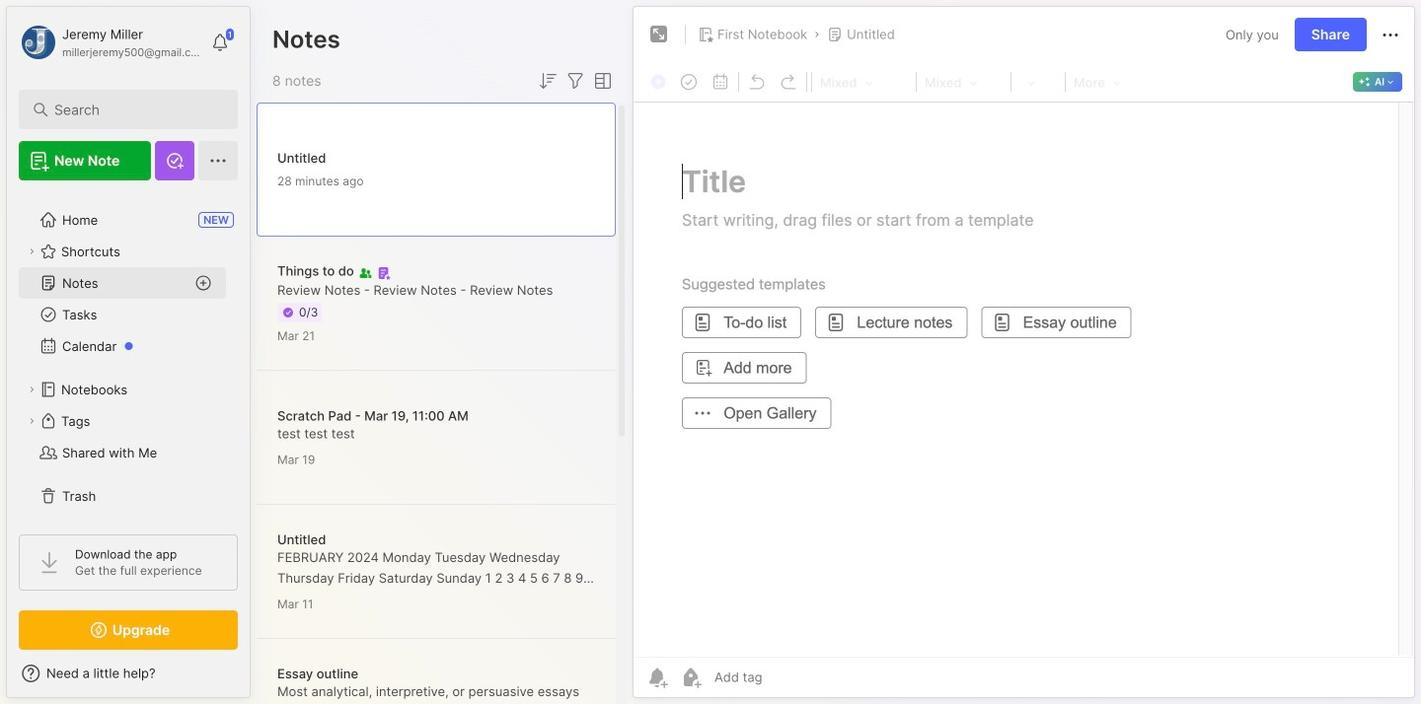 Task type: describe. For each thing, give the bounding box(es) containing it.
Font family field
[[919, 69, 1009, 95]]

more image
[[1068, 69, 1127, 95]]

main element
[[0, 0, 257, 705]]

none search field inside main element
[[54, 98, 212, 121]]

Add filters field
[[564, 69, 587, 93]]

expand notebooks image
[[26, 384, 38, 396]]

Heading level field
[[814, 69, 914, 95]]

note window element
[[633, 6, 1416, 704]]

Sort options field
[[536, 69, 560, 93]]

Note Editor text field
[[634, 102, 1415, 657]]

font size image
[[1014, 69, 1063, 95]]

Account field
[[19, 23, 201, 62]]

expand note image
[[648, 23, 671, 46]]

View options field
[[587, 69, 615, 93]]

expand tags image
[[26, 416, 38, 427]]

font family image
[[919, 69, 1009, 95]]

WHAT'S NEW field
[[7, 658, 250, 690]]

heading level image
[[814, 69, 914, 95]]



Task type: locate. For each thing, give the bounding box(es) containing it.
add tag image
[[679, 666, 703, 690]]

None search field
[[54, 98, 212, 121]]

Font size field
[[1014, 69, 1063, 95]]

More actions field
[[1379, 22, 1403, 47]]

add filters image
[[564, 69, 587, 93]]

click to collapse image
[[249, 668, 264, 692]]

Search text field
[[54, 101, 212, 119]]

insert image
[[646, 69, 673, 95]]

Add tag field
[[713, 669, 861, 687]]

tree
[[7, 193, 250, 524]]

More field
[[1068, 69, 1127, 95]]

Insert field
[[646, 69, 673, 95]]

more actions image
[[1379, 23, 1403, 47]]

tree inside main element
[[7, 193, 250, 524]]

add a reminder image
[[646, 666, 669, 690]]



Task type: vqa. For each thing, say whether or not it's contained in the screenshot.
Upgrade Icon
no



